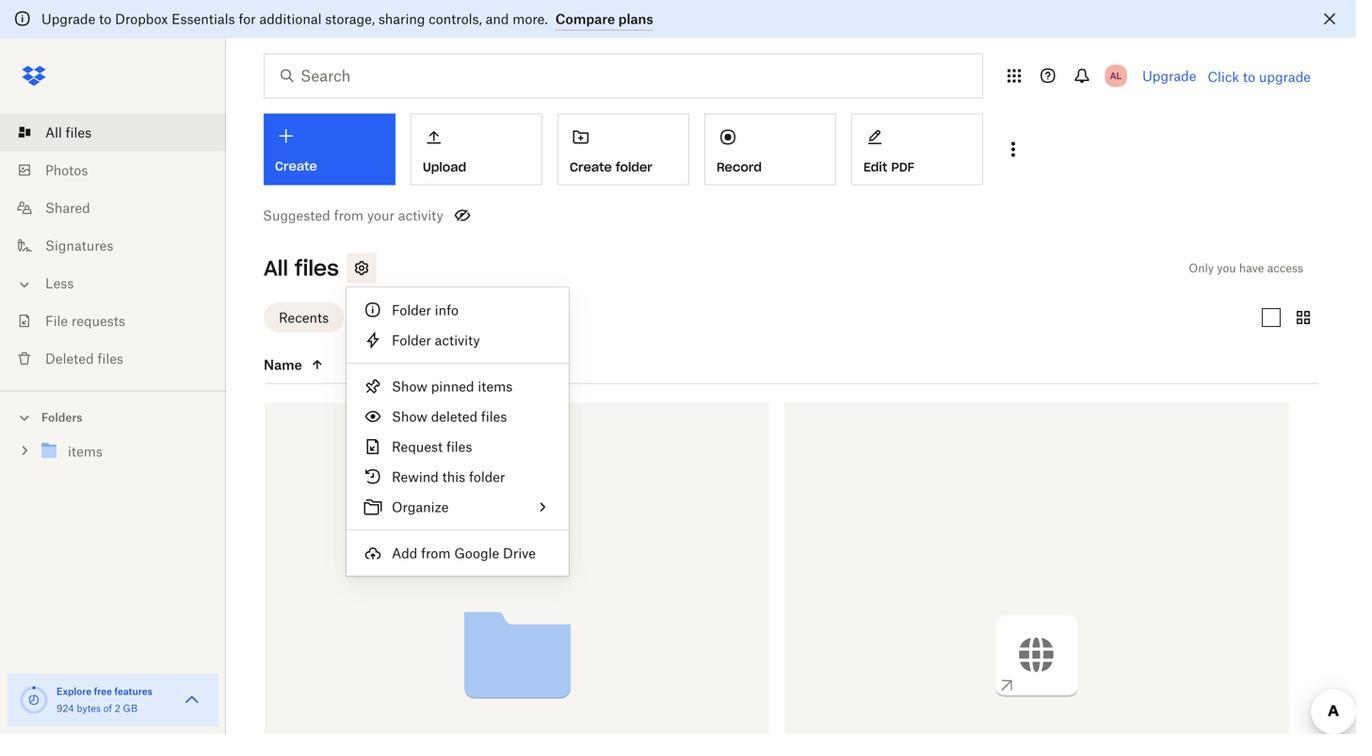 Task type: vqa. For each thing, say whether or not it's contained in the screenshot.
transfer
no



Task type: locate. For each thing, give the bounding box(es) containing it.
folder inside menu item
[[392, 332, 431, 348]]

only
[[1190, 261, 1215, 275]]

suggested
[[263, 207, 331, 223]]

0 horizontal spatial upgrade
[[41, 11, 95, 27]]

1 vertical spatial upgrade
[[1143, 68, 1197, 84]]

folder left the info
[[392, 302, 431, 318]]

folder inside create folder button
[[616, 159, 653, 175]]

all files up the "photos"
[[45, 124, 92, 140]]

0 horizontal spatial all
[[45, 124, 62, 140]]

you
[[1218, 261, 1237, 275]]

show inside show pinned items menu item
[[392, 378, 428, 394]]

and
[[486, 11, 509, 27]]

photos
[[45, 162, 88, 178]]

1 horizontal spatial to
[[1244, 69, 1256, 85]]

files up the "photos"
[[66, 124, 92, 140]]

items
[[478, 378, 513, 394]]

free
[[94, 686, 112, 697]]

signatures link
[[15, 227, 226, 264]]

files
[[66, 124, 92, 140], [295, 255, 339, 281], [98, 351, 123, 367], [481, 408, 507, 425], [447, 439, 472, 455]]

pdf
[[892, 159, 915, 175]]

compare
[[556, 11, 615, 27]]

1 vertical spatial activity
[[435, 332, 480, 348]]

activity
[[398, 207, 444, 223], [435, 332, 480, 348]]

1 horizontal spatial upgrade
[[1143, 68, 1197, 84]]

of
[[103, 702, 112, 714]]

files for request files menu item
[[447, 439, 472, 455]]

all up the "photos"
[[45, 124, 62, 140]]

0 vertical spatial all files
[[45, 124, 92, 140]]

folder right this
[[469, 469, 505, 485]]

upgrade left "click" at top
[[1143, 68, 1197, 84]]

924
[[57, 702, 74, 714]]

add from google drive menu item
[[347, 538, 569, 568]]

show deleted files menu item
[[347, 401, 569, 432]]

upgrade for upgrade to dropbox essentials for additional storage, sharing controls, and more. compare plans
[[41, 11, 95, 27]]

suggested from your activity
[[263, 207, 444, 223]]

0 vertical spatial show
[[392, 378, 428, 394]]

bytes
[[77, 702, 101, 714]]

1 vertical spatial to
[[1244, 69, 1256, 85]]

files left folder settings image
[[295, 255, 339, 281]]

to right "click" at top
[[1244, 69, 1256, 85]]

rewind this folder menu item
[[347, 462, 569, 492]]

folder inside rewind this folder menu item
[[469, 469, 505, 485]]

edit pdf button
[[852, 114, 984, 185]]

0 horizontal spatial to
[[99, 11, 111, 27]]

2 folder from the top
[[392, 332, 431, 348]]

activity right your
[[398, 207, 444, 223]]

deleted
[[45, 351, 94, 367]]

files down items
[[481, 408, 507, 425]]

activity inside menu item
[[435, 332, 480, 348]]

0 vertical spatial to
[[99, 11, 111, 27]]

create folder button
[[558, 114, 690, 185]]

files inside deleted files link
[[98, 351, 123, 367]]

0 vertical spatial folder
[[616, 159, 653, 175]]

0 vertical spatial upgrade
[[41, 11, 95, 27]]

files inside request files menu item
[[447, 439, 472, 455]]

folder
[[616, 159, 653, 175], [469, 469, 505, 485]]

files inside all files link
[[66, 124, 92, 140]]

name button
[[264, 353, 422, 376]]

to left dropbox
[[99, 11, 111, 27]]

0 horizontal spatial all files
[[45, 124, 92, 140]]

from
[[334, 207, 364, 223], [421, 545, 451, 561]]

starred button
[[352, 302, 429, 333]]

from inside menu item
[[421, 545, 451, 561]]

upgrade inside alert
[[41, 11, 95, 27]]

show
[[392, 378, 428, 394], [392, 408, 428, 425]]

files down show deleted files menu item
[[447, 439, 472, 455]]

show pinned items menu item
[[347, 371, 569, 401]]

1 horizontal spatial all files
[[264, 255, 339, 281]]

activity down folder info "menu item"
[[435, 332, 480, 348]]

1 horizontal spatial folder
[[616, 159, 653, 175]]

upgrade up dropbox "image" on the left top of the page
[[41, 11, 95, 27]]

plans
[[619, 11, 654, 27]]

upgrade to dropbox essentials for additional storage, sharing controls, and more. compare plans
[[41, 11, 654, 27]]

all files up recents
[[264, 255, 339, 281]]

1 vertical spatial all
[[264, 255, 288, 281]]

folder right create
[[616, 159, 653, 175]]

1 vertical spatial folder
[[469, 469, 505, 485]]

name column header
[[264, 353, 452, 376]]

files down the file requests link
[[98, 351, 123, 367]]

1 vertical spatial all files
[[264, 255, 339, 281]]

all files
[[45, 124, 92, 140], [264, 255, 339, 281]]

click to upgrade link
[[1208, 69, 1312, 85]]

show up request
[[392, 408, 428, 425]]

edit pdf
[[864, 159, 915, 175]]

folder, items row
[[265, 403, 770, 734]]

0 horizontal spatial folder
[[469, 469, 505, 485]]

1 folder from the top
[[392, 302, 431, 318]]

0 vertical spatial from
[[334, 207, 364, 223]]

1 vertical spatial show
[[392, 408, 428, 425]]

alert
[[0, 0, 1357, 38]]

to for upgrade
[[99, 11, 111, 27]]

only you have access
[[1190, 261, 1304, 275]]

all files inside all files link
[[45, 124, 92, 140]]

show left pinned
[[392, 378, 428, 394]]

shared
[[45, 200, 90, 216]]

folder down "starred"
[[392, 332, 431, 348]]

folder activity menu item
[[347, 325, 569, 355]]

0 vertical spatial all
[[45, 124, 62, 140]]

list containing all files
[[0, 102, 226, 391]]

all down suggested
[[264, 255, 288, 281]]

recents button
[[264, 302, 344, 333]]

less
[[45, 275, 74, 291]]

1 horizontal spatial from
[[421, 545, 451, 561]]

storage,
[[325, 11, 375, 27]]

from left your
[[334, 207, 364, 223]]

show inside show deleted files menu item
[[392, 408, 428, 425]]

show for show pinned items
[[392, 378, 428, 394]]

deleted files link
[[15, 340, 226, 377]]

have
[[1240, 261, 1265, 275]]

0 horizontal spatial from
[[334, 207, 364, 223]]

1 vertical spatial from
[[421, 545, 451, 561]]

folder info
[[392, 302, 459, 318]]

this
[[443, 469, 466, 485]]

folder inside "menu item"
[[392, 302, 431, 318]]

show deleted files
[[392, 408, 507, 425]]

info
[[435, 302, 459, 318]]

to
[[99, 11, 111, 27], [1244, 69, 1256, 85]]

from right add
[[421, 545, 451, 561]]

record button
[[705, 114, 837, 185]]

1 show from the top
[[392, 378, 428, 394]]

0 vertical spatial folder
[[392, 302, 431, 318]]

folder
[[392, 302, 431, 318], [392, 332, 431, 348]]

your
[[367, 207, 395, 223]]

1 vertical spatial folder
[[392, 332, 431, 348]]

all
[[45, 124, 62, 140], [264, 255, 288, 281]]

to for click
[[1244, 69, 1256, 85]]

2 show from the top
[[392, 408, 428, 425]]

request files menu item
[[347, 432, 569, 462]]

request
[[392, 439, 443, 455]]

signatures
[[45, 237, 113, 253]]

recents
[[279, 310, 329, 326]]

upgrade
[[41, 11, 95, 27], [1143, 68, 1197, 84]]

list
[[0, 102, 226, 391]]

upgrade link
[[1143, 68, 1197, 84]]



Task type: describe. For each thing, give the bounding box(es) containing it.
deleted files
[[45, 351, 123, 367]]

file requests
[[45, 313, 125, 329]]

rewind
[[392, 469, 439, 485]]

access
[[1268, 261, 1304, 275]]

all files list item
[[0, 114, 226, 151]]

add from google drive
[[392, 545, 536, 561]]

request files
[[392, 439, 472, 455]]

organize
[[392, 499, 449, 515]]

edit
[[864, 159, 888, 175]]

files for deleted files link
[[98, 351, 123, 367]]

less image
[[15, 275, 34, 294]]

explore free features 924 bytes of 2 gb
[[57, 686, 153, 714]]

2
[[115, 702, 120, 714]]

file
[[45, 313, 68, 329]]

file, money.web row
[[785, 403, 1290, 734]]

show pinned items
[[392, 378, 513, 394]]

all files link
[[15, 114, 226, 151]]

folder for folder activity
[[392, 332, 431, 348]]

folder info menu item
[[347, 295, 569, 325]]

google
[[454, 545, 500, 561]]

all inside list item
[[45, 124, 62, 140]]

click to upgrade
[[1208, 69, 1312, 85]]

sharing
[[379, 11, 425, 27]]

folder settings image
[[350, 257, 373, 279]]

files inside show deleted files menu item
[[481, 408, 507, 425]]

1 horizontal spatial all
[[264, 255, 288, 281]]

file requests link
[[15, 302, 226, 340]]

folder for folder info
[[392, 302, 431, 318]]

shared link
[[15, 189, 226, 227]]

files for all files link
[[66, 124, 92, 140]]

create
[[570, 159, 612, 175]]

starred
[[367, 310, 414, 326]]

for
[[239, 11, 256, 27]]

pinned
[[431, 378, 475, 394]]

essentials
[[172, 11, 235, 27]]

additional
[[260, 11, 322, 27]]

organize menu item
[[347, 492, 569, 522]]

controls,
[[429, 11, 482, 27]]

show for show deleted files
[[392, 408, 428, 425]]

click
[[1208, 69, 1240, 85]]

features
[[114, 686, 153, 697]]

dropbox image
[[15, 57, 53, 95]]

record
[[717, 159, 762, 175]]

explore
[[57, 686, 92, 697]]

drive
[[503, 545, 536, 561]]

folders button
[[0, 403, 226, 431]]

compare plans button
[[556, 8, 654, 31]]

alert containing upgrade to dropbox essentials for additional storage, sharing controls, and more.
[[0, 0, 1357, 38]]

upgrade for upgrade
[[1143, 68, 1197, 84]]

add
[[392, 545, 418, 561]]

rewind this folder
[[392, 469, 505, 485]]

deleted
[[431, 408, 478, 425]]

create folder
[[570, 159, 653, 175]]

quota usage element
[[19, 685, 49, 715]]

photos link
[[15, 151, 226, 189]]

upgrade
[[1260, 69, 1312, 85]]

from for google
[[421, 545, 451, 561]]

gb
[[123, 702, 138, 714]]

folder activity
[[392, 332, 480, 348]]

0 vertical spatial activity
[[398, 207, 444, 223]]

folders
[[41, 410, 83, 425]]

dropbox
[[115, 11, 168, 27]]

more.
[[513, 11, 548, 27]]

requests
[[72, 313, 125, 329]]

from for your
[[334, 207, 364, 223]]

name
[[264, 357, 302, 373]]



